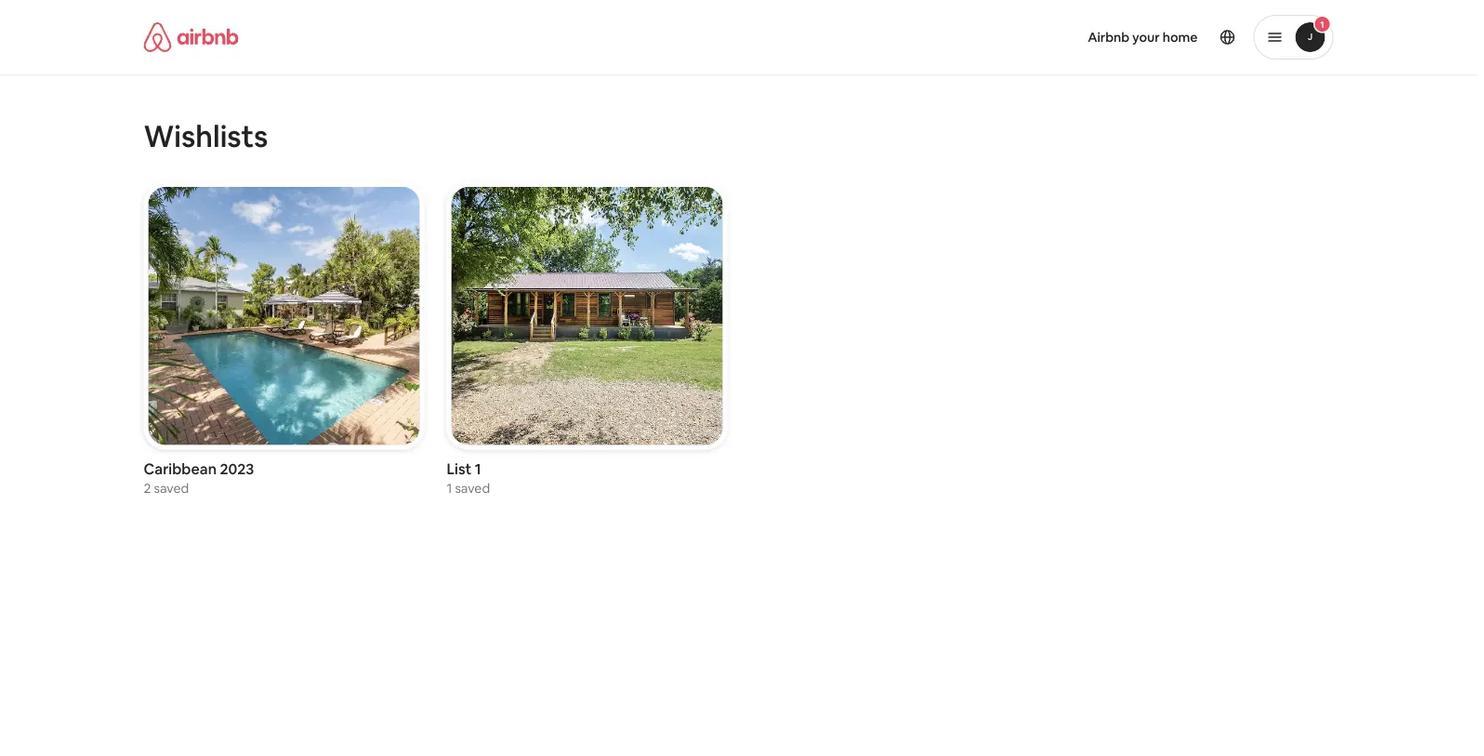 Task type: locate. For each thing, give the bounding box(es) containing it.
list 1 1 saved
[[447, 459, 490, 496]]

0 horizontal spatial saved
[[154, 479, 189, 496]]

caribbean 2023 2 saved
[[144, 459, 254, 496]]

saved inside list 1 1 saved
[[455, 479, 490, 496]]

2 horizontal spatial 1
[[1321, 18, 1325, 30]]

1
[[1321, 18, 1325, 30], [475, 459, 481, 478], [447, 479, 452, 496]]

home
[[1163, 29, 1198, 46]]

2 vertical spatial 1
[[447, 479, 452, 496]]

2 saved from the left
[[455, 479, 490, 496]]

saved down caribbean
[[154, 479, 189, 496]]

airbnb your home
[[1088, 29, 1198, 46]]

1 saved from the left
[[154, 479, 189, 496]]

saved down list
[[455, 479, 490, 496]]

saved inside caribbean 2023 2 saved
[[154, 479, 189, 496]]

1 horizontal spatial saved
[[455, 479, 490, 496]]

2
[[144, 479, 151, 496]]

1 button
[[1254, 15, 1334, 60]]

your
[[1133, 29, 1161, 46]]

1 horizontal spatial 1
[[475, 459, 481, 478]]

0 vertical spatial 1
[[1321, 18, 1325, 30]]

saved
[[154, 479, 189, 496], [455, 479, 490, 496]]

caribbean
[[144, 459, 217, 478]]



Task type: describe. For each thing, give the bounding box(es) containing it.
profile element
[[761, 0, 1334, 74]]

2023
[[220, 459, 254, 478]]

0 horizontal spatial 1
[[447, 479, 452, 496]]

airbnb
[[1088, 29, 1130, 46]]

list
[[447, 459, 472, 478]]

1 inside dropdown button
[[1321, 18, 1325, 30]]

saved for list
[[455, 479, 490, 496]]

1 vertical spatial 1
[[475, 459, 481, 478]]

wishlists
[[144, 116, 268, 155]]

saved for caribbean
[[154, 479, 189, 496]]

airbnb your home link
[[1077, 18, 1210, 57]]



Task type: vqa. For each thing, say whether or not it's contained in the screenshot.
bottom Travel
no



